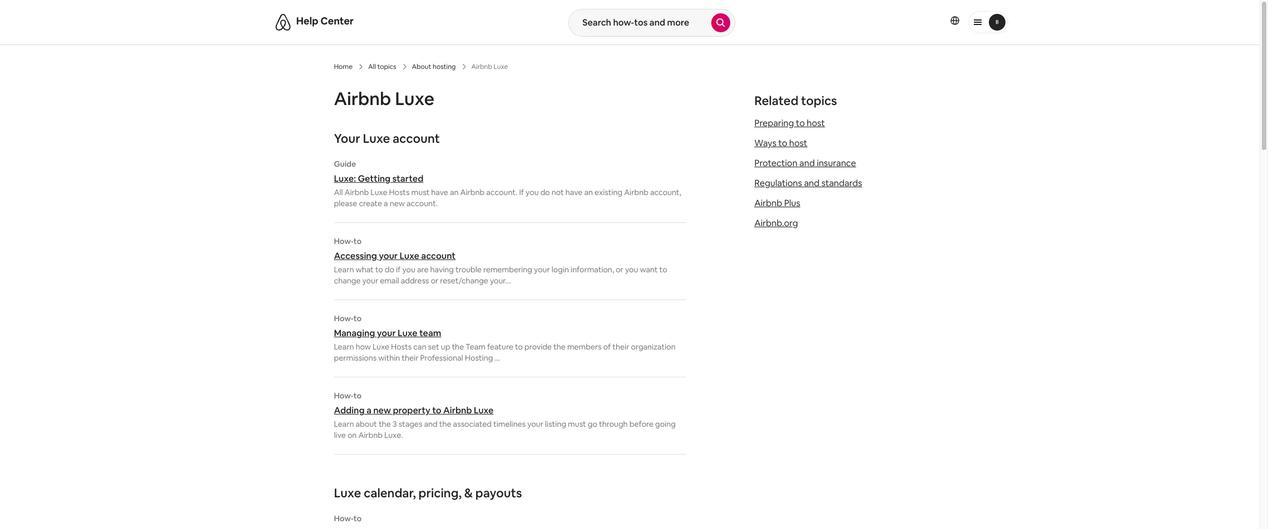 Task type: locate. For each thing, give the bounding box(es) containing it.
0 horizontal spatial or
[[431, 276, 439, 286]]

hosts
[[389, 187, 410, 198], [391, 342, 412, 352]]

1 horizontal spatial topics
[[801, 93, 837, 108]]

0 vertical spatial learn
[[334, 265, 354, 275]]

2 vertical spatial learn
[[334, 419, 354, 430]]

reset/change
[[440, 276, 488, 286]]

2 have from the left
[[566, 187, 583, 198]]

1 horizontal spatial or
[[616, 265, 624, 275]]

3
[[393, 419, 397, 430]]

learn for managing your luxe team
[[334, 342, 354, 352]]

account up having
[[421, 250, 456, 262]]

and down protection and insurance
[[804, 177, 820, 189]]

1 horizontal spatial have
[[566, 187, 583, 198]]

topics for related topics
[[801, 93, 837, 108]]

2 an from the left
[[584, 187, 593, 198]]

or down having
[[431, 276, 439, 286]]

1 vertical spatial hosts
[[391, 342, 412, 352]]

account. down luxe: getting started link
[[486, 187, 518, 198]]

not
[[552, 187, 564, 198]]

airbnb plus link
[[755, 198, 801, 209]]

1 vertical spatial do
[[385, 265, 394, 275]]

1 vertical spatial and
[[804, 177, 820, 189]]

your up if
[[379, 250, 398, 262]]

host up protection and insurance link
[[789, 137, 808, 149]]

1 vertical spatial host
[[789, 137, 808, 149]]

learn inside how-to adding a new property to airbnb luxe learn about the 3 stages and the associated timelines your listing must go through before going live on airbnb luxe.
[[334, 419, 354, 430]]

on
[[348, 431, 357, 441]]

accessing your luxe account link
[[334, 250, 686, 262]]

do inside how-to accessing your luxe account learn what to do if you are having trouble remembering your login information, or you want to change your email address or reset/change your…
[[385, 265, 394, 275]]

login
[[552, 265, 569, 275]]

new inside guide luxe: getting started all airbnb luxe hosts must have an airbnb account. if you do not have an existing airbnb account, please create a new account.
[[390, 199, 405, 209]]

topics up preparing to host
[[801, 93, 837, 108]]

airbnb up please
[[345, 187, 369, 198]]

how-
[[334, 236, 354, 246], [334, 314, 354, 324], [334, 391, 354, 401], [334, 514, 354, 524]]

0 horizontal spatial account.
[[407, 199, 438, 209]]

topics
[[377, 62, 396, 71], [801, 93, 837, 108]]

0 vertical spatial topics
[[377, 62, 396, 71]]

how- for adding
[[334, 391, 354, 401]]

host for ways to host
[[789, 137, 808, 149]]

topics up airbnb luxe
[[377, 62, 396, 71]]

if
[[519, 187, 524, 198]]

1 horizontal spatial a
[[384, 199, 388, 209]]

luxe up create
[[371, 187, 387, 198]]

hosts inside guide luxe: getting started all airbnb luxe hosts must have an airbnb account. if you do not have an existing airbnb account, please create a new account.
[[389, 187, 410, 198]]

learn for accessing your luxe account
[[334, 265, 354, 275]]

all inside guide luxe: getting started all airbnb luxe hosts must have an airbnb account. if you do not have an existing airbnb account, please create a new account.
[[334, 187, 343, 198]]

1 an from the left
[[450, 187, 459, 198]]

all up please
[[334, 187, 343, 198]]

set
[[428, 342, 439, 352]]

regulations
[[755, 177, 802, 189]]

1 have from the left
[[431, 187, 448, 198]]

1 horizontal spatial do
[[541, 187, 550, 198]]

existing
[[595, 187, 623, 198]]

0 horizontal spatial topics
[[377, 62, 396, 71]]

1 vertical spatial topics
[[801, 93, 837, 108]]

0 horizontal spatial must
[[411, 187, 430, 198]]

having
[[430, 265, 454, 275]]

help center link
[[296, 14, 354, 27]]

0 horizontal spatial all
[[334, 187, 343, 198]]

members
[[567, 342, 602, 352]]

their down "can"
[[402, 353, 419, 363]]

3 how- from the top
[[334, 391, 354, 401]]

managing
[[334, 328, 375, 339]]

airbnb up the airbnb.org in the right top of the page
[[755, 198, 782, 209]]

the right provide
[[554, 342, 566, 352]]

main navigation menu image
[[989, 14, 1006, 31]]

property
[[393, 405, 431, 417]]

0 vertical spatial a
[[384, 199, 388, 209]]

0 vertical spatial host
[[807, 117, 825, 129]]

must left "go"
[[568, 419, 586, 430]]

airbnb homepage image
[[274, 13, 292, 31]]

email
[[380, 276, 399, 286]]

0 vertical spatial and
[[800, 157, 815, 169]]

learn
[[334, 265, 354, 275], [334, 342, 354, 352], [334, 419, 354, 430]]

&
[[464, 486, 473, 501]]

luxe up if
[[400, 250, 419, 262]]

all topics
[[368, 62, 396, 71]]

0 vertical spatial their
[[613, 342, 629, 352]]

the left associated
[[439, 419, 452, 430]]

1 vertical spatial their
[[402, 353, 419, 363]]

1 vertical spatial learn
[[334, 342, 354, 352]]

luxe inside how-to accessing your luxe account learn what to do if you are having trouble remembering your login information, or you want to change your email address or reset/change your…
[[400, 250, 419, 262]]

have
[[431, 187, 448, 198], [566, 187, 583, 198]]

2 how- from the top
[[334, 314, 354, 324]]

a right create
[[384, 199, 388, 209]]

host down 'related topics'
[[807, 117, 825, 129]]

new up 'about'
[[373, 405, 391, 417]]

account up the started
[[393, 131, 440, 146]]

do
[[541, 187, 550, 198], [385, 265, 394, 275]]

Search how-tos and more search field
[[569, 9, 712, 36]]

topics for all topics
[[377, 62, 396, 71]]

learn up permissions
[[334, 342, 354, 352]]

and
[[800, 157, 815, 169], [804, 177, 820, 189], [424, 419, 438, 430]]

0 vertical spatial must
[[411, 187, 430, 198]]

0 vertical spatial account.
[[486, 187, 518, 198]]

1 vertical spatial new
[[373, 405, 391, 417]]

1 horizontal spatial must
[[568, 419, 586, 430]]

1 vertical spatial account
[[421, 250, 456, 262]]

1 learn from the top
[[334, 265, 354, 275]]

and right stages
[[424, 419, 438, 430]]

within
[[378, 353, 400, 363]]

0 horizontal spatial have
[[431, 187, 448, 198]]

an
[[450, 187, 459, 198], [584, 187, 593, 198]]

account.
[[486, 187, 518, 198], [407, 199, 438, 209]]

a
[[384, 199, 388, 209], [367, 405, 372, 417]]

1 vertical spatial all
[[334, 187, 343, 198]]

if
[[396, 265, 401, 275]]

change
[[334, 276, 361, 286]]

new inside how-to adding a new property to airbnb luxe learn about the 3 stages and the associated timelines your listing must go through before going live on airbnb luxe.
[[373, 405, 391, 417]]

hosts inside how-to managing your luxe team learn how luxe hosts can set up the team feature to provide the members of their organization permissions within their professional hosting …
[[391, 342, 412, 352]]

airbnb luxe
[[334, 87, 435, 110]]

new right create
[[390, 199, 405, 209]]

how- inside how-to accessing your luxe account learn what to do if you are having trouble remembering your login information, or you want to change your email address or reset/change your…
[[334, 236, 354, 246]]

1 horizontal spatial you
[[526, 187, 539, 198]]

about
[[356, 419, 377, 430]]

all
[[368, 62, 376, 71], [334, 187, 343, 198]]

protection
[[755, 157, 798, 169]]

0 vertical spatial new
[[390, 199, 405, 209]]

their
[[613, 342, 629, 352], [402, 353, 419, 363]]

do left if
[[385, 265, 394, 275]]

your down what at the left of page
[[362, 276, 378, 286]]

0 vertical spatial hosts
[[389, 187, 410, 198]]

or right information,
[[616, 265, 624, 275]]

do left not
[[541, 187, 550, 198]]

and inside how-to adding a new property to airbnb luxe learn about the 3 stages and the associated timelines your listing must go through before going live on airbnb luxe.
[[424, 419, 438, 430]]

learn inside how-to managing your luxe team learn how luxe hosts can set up the team feature to provide the members of their organization permissions within their professional hosting …
[[334, 342, 354, 352]]

account,
[[650, 187, 682, 198]]

1 horizontal spatial account.
[[486, 187, 518, 198]]

hosts up within
[[391, 342, 412, 352]]

your left listing
[[528, 419, 544, 430]]

learn up live
[[334, 419, 354, 430]]

must down the started
[[411, 187, 430, 198]]

to
[[796, 117, 805, 129], [779, 137, 788, 149], [354, 236, 362, 246], [375, 265, 383, 275], [660, 265, 667, 275], [354, 314, 362, 324], [515, 342, 523, 352], [354, 391, 362, 401], [432, 405, 442, 417], [354, 514, 362, 524]]

how- inside how-to adding a new property to airbnb luxe learn about the 3 stages and the associated timelines your listing must go through before going live on airbnb luxe.
[[334, 391, 354, 401]]

None search field
[[569, 9, 736, 37]]

0 horizontal spatial do
[[385, 265, 394, 275]]

hosts down the started
[[389, 187, 410, 198]]

new
[[390, 199, 405, 209], [373, 405, 391, 417]]

luxe right your
[[363, 131, 390, 146]]

create
[[359, 199, 382, 209]]

host for preparing to host
[[807, 117, 825, 129]]

the
[[452, 342, 464, 352], [554, 342, 566, 352], [379, 419, 391, 430], [439, 419, 452, 430]]

a inside guide luxe: getting started all airbnb luxe hosts must have an airbnb account. if you do not have an existing airbnb account, please create a new account.
[[384, 199, 388, 209]]

2 vertical spatial and
[[424, 419, 438, 430]]

you inside guide luxe: getting started all airbnb luxe hosts must have an airbnb account. if you do not have an existing airbnb account, please create a new account.
[[526, 187, 539, 198]]

airbnb down 'about'
[[358, 431, 383, 441]]

luxe up associated
[[474, 405, 494, 417]]

managing your luxe team element
[[334, 314, 686, 364]]

account. down the started
[[407, 199, 438, 209]]

1 how- from the top
[[334, 236, 354, 246]]

preparing to host link
[[755, 117, 825, 129]]

accessing your luxe account element
[[334, 236, 686, 287]]

0 horizontal spatial a
[[367, 405, 372, 417]]

the right up on the left bottom of page
[[452, 342, 464, 352]]

protection and insurance
[[755, 157, 856, 169]]

feature
[[487, 342, 513, 352]]

permissions
[[334, 353, 377, 363]]

and for regulations
[[804, 177, 820, 189]]

of
[[604, 342, 611, 352]]

luxe.
[[384, 431, 403, 441]]

plus
[[784, 198, 801, 209]]

their right of
[[613, 342, 629, 352]]

home link
[[334, 62, 353, 71]]

1 horizontal spatial all
[[368, 62, 376, 71]]

2 learn from the top
[[334, 342, 354, 352]]

your up within
[[377, 328, 396, 339]]

0 vertical spatial or
[[616, 265, 624, 275]]

or
[[616, 265, 624, 275], [431, 276, 439, 286]]

about hosting link
[[412, 62, 456, 71]]

a up 'about'
[[367, 405, 372, 417]]

3 learn from the top
[[334, 419, 354, 430]]

1 vertical spatial or
[[431, 276, 439, 286]]

your…
[[490, 276, 511, 286]]

learn up change
[[334, 265, 354, 275]]

pricing,
[[419, 486, 462, 501]]

and up regulations and standards link
[[800, 157, 815, 169]]

timelines
[[494, 419, 526, 430]]

1 horizontal spatial an
[[584, 187, 593, 198]]

0 horizontal spatial an
[[450, 187, 459, 198]]

host
[[807, 117, 825, 129], [789, 137, 808, 149]]

how- inside how-to managing your luxe team learn how luxe hosts can set up the team feature to provide the members of their organization permissions within their professional hosting …
[[334, 314, 354, 324]]

all right home link
[[368, 62, 376, 71]]

1 vertical spatial a
[[367, 405, 372, 417]]

airbnb down luxe: getting started link
[[460, 187, 485, 198]]

related topics
[[755, 93, 837, 108]]

0 horizontal spatial their
[[402, 353, 419, 363]]

learn inside how-to accessing your luxe account learn what to do if you are having trouble remembering your login information, or you want to change your email address or reset/change your…
[[334, 265, 354, 275]]

1 vertical spatial must
[[568, 419, 586, 430]]

your
[[334, 131, 360, 146]]

account inside how-to accessing your luxe account learn what to do if you are having trouble remembering your login information, or you want to change your email address or reset/change your…
[[421, 250, 456, 262]]

0 vertical spatial do
[[541, 187, 550, 198]]

airbnb down home
[[334, 87, 391, 110]]

0 vertical spatial all
[[368, 62, 376, 71]]

airbnb
[[334, 87, 391, 110], [345, 187, 369, 198], [460, 187, 485, 198], [624, 187, 649, 198], [755, 198, 782, 209], [443, 405, 472, 417], [358, 431, 383, 441]]



Task type: vqa. For each thing, say whether or not it's contained in the screenshot.


Task type: describe. For each thing, give the bounding box(es) containing it.
guide luxe: getting started all airbnb luxe hosts must have an airbnb account. if you do not have an existing airbnb account, please create a new account.
[[334, 159, 682, 209]]

luxe up within
[[373, 342, 389, 352]]

0 vertical spatial account
[[393, 131, 440, 146]]

are
[[417, 265, 429, 275]]

how-to managing your luxe team learn how luxe hosts can set up the team feature to provide the members of their organization permissions within their professional hosting …
[[334, 314, 676, 363]]

ways to host
[[755, 137, 808, 149]]

hosting
[[465, 353, 493, 363]]

how
[[356, 342, 371, 352]]

trouble
[[456, 265, 482, 275]]

provide
[[525, 342, 552, 352]]

luxe up the how-to
[[334, 486, 361, 501]]

can
[[413, 342, 426, 352]]

your luxe account
[[334, 131, 440, 146]]

insurance
[[817, 157, 856, 169]]

information,
[[571, 265, 614, 275]]

through
[[599, 419, 628, 430]]

team
[[466, 342, 486, 352]]

payouts
[[476, 486, 522, 501]]

luxe: getting started link
[[334, 173, 686, 185]]

about
[[412, 62, 431, 71]]

airbnb.org
[[755, 218, 798, 229]]

hosting
[[433, 62, 456, 71]]

luxe calendar, pricing, & payouts
[[334, 486, 522, 501]]

luxe:
[[334, 173, 356, 185]]

address
[[401, 276, 429, 286]]

luxe down about
[[395, 87, 435, 110]]

want
[[640, 265, 658, 275]]

accessing
[[334, 250, 377, 262]]

go
[[588, 419, 597, 430]]

getting
[[358, 173, 391, 185]]

home
[[334, 62, 353, 71]]

help
[[296, 14, 319, 27]]

center
[[321, 14, 354, 27]]

must inside guide luxe: getting started all airbnb luxe hosts must have an airbnb account. if you do not have an existing airbnb account, please create a new account.
[[411, 187, 430, 198]]

your inside how-to adding a new property to airbnb luxe learn about the 3 stages and the associated timelines your listing must go through before going live on airbnb luxe.
[[528, 419, 544, 430]]

preparing
[[755, 117, 794, 129]]

related
[[755, 93, 799, 108]]

guide
[[334, 159, 356, 169]]

please
[[334, 199, 357, 209]]

regulations and standards link
[[755, 177, 862, 189]]

standards
[[822, 177, 862, 189]]

ways to host link
[[755, 137, 808, 149]]

adding
[[334, 405, 365, 417]]

your inside how-to managing your luxe team learn how luxe hosts can set up the team feature to provide the members of their organization permissions within their professional hosting …
[[377, 328, 396, 339]]

how-to
[[334, 514, 362, 524]]

luxe: getting started element
[[334, 159, 686, 209]]

listing
[[545, 419, 566, 430]]

do inside guide luxe: getting started all airbnb luxe hosts must have an airbnb account. if you do not have an existing airbnb account, please create a new account.
[[541, 187, 550, 198]]

how- for accessing
[[334, 236, 354, 246]]

regulations and standards
[[755, 177, 862, 189]]

1 horizontal spatial their
[[613, 342, 629, 352]]

managing your luxe team link
[[334, 328, 686, 339]]

and for protection
[[800, 157, 815, 169]]

adding a new property to airbnb luxe element
[[334, 391, 686, 441]]

all topics link
[[368, 62, 396, 71]]

up
[[441, 342, 450, 352]]

your left login
[[534, 265, 550, 275]]

help center
[[296, 14, 354, 27]]

ways
[[755, 137, 777, 149]]

how- for managing
[[334, 314, 354, 324]]

preparing to host
[[755, 117, 825, 129]]

stages
[[399, 419, 422, 430]]

luxe inside guide luxe: getting started all airbnb luxe hosts must have an airbnb account. if you do not have an existing airbnb account, please create a new account.
[[371, 187, 387, 198]]

the left the 3
[[379, 419, 391, 430]]

0 horizontal spatial you
[[402, 265, 416, 275]]

what
[[356, 265, 374, 275]]

airbnb up associated
[[443, 405, 472, 417]]

organization
[[631, 342, 676, 352]]

about hosting
[[412, 62, 456, 71]]

how-to accessing your luxe account learn what to do if you are having trouble remembering your login information, or you want to change your email address or reset/change your…
[[334, 236, 667, 286]]

remembering
[[483, 265, 532, 275]]

…
[[495, 353, 500, 363]]

how-to adding a new property to airbnb luxe learn about the 3 stages and the associated timelines your listing must go through before going live on airbnb luxe.
[[334, 391, 676, 441]]

airbnb.org link
[[755, 218, 798, 229]]

2 horizontal spatial you
[[625, 265, 638, 275]]

must inside how-to adding a new property to airbnb luxe learn about the 3 stages and the associated timelines your listing must go through before going live on airbnb luxe.
[[568, 419, 586, 430]]

luxe inside how-to adding a new property to airbnb luxe learn about the 3 stages and the associated timelines your listing must go through before going live on airbnb luxe.
[[474, 405, 494, 417]]

luxe up "can"
[[398, 328, 418, 339]]

a inside how-to adding a new property to airbnb luxe learn about the 3 stages and the associated timelines your listing must go through before going live on airbnb luxe.
[[367, 405, 372, 417]]

going
[[655, 419, 676, 430]]

4 how- from the top
[[334, 514, 354, 524]]

live
[[334, 431, 346, 441]]

professional
[[420, 353, 463, 363]]

team
[[419, 328, 441, 339]]

adding a new property to airbnb luxe link
[[334, 405, 686, 417]]

protection and insurance link
[[755, 157, 856, 169]]

1 vertical spatial account.
[[407, 199, 438, 209]]

airbnb plus
[[755, 198, 801, 209]]

started
[[393, 173, 424, 185]]

airbnb right existing
[[624, 187, 649, 198]]

before
[[630, 419, 654, 430]]

associated
[[453, 419, 492, 430]]

calendar,
[[364, 486, 416, 501]]



